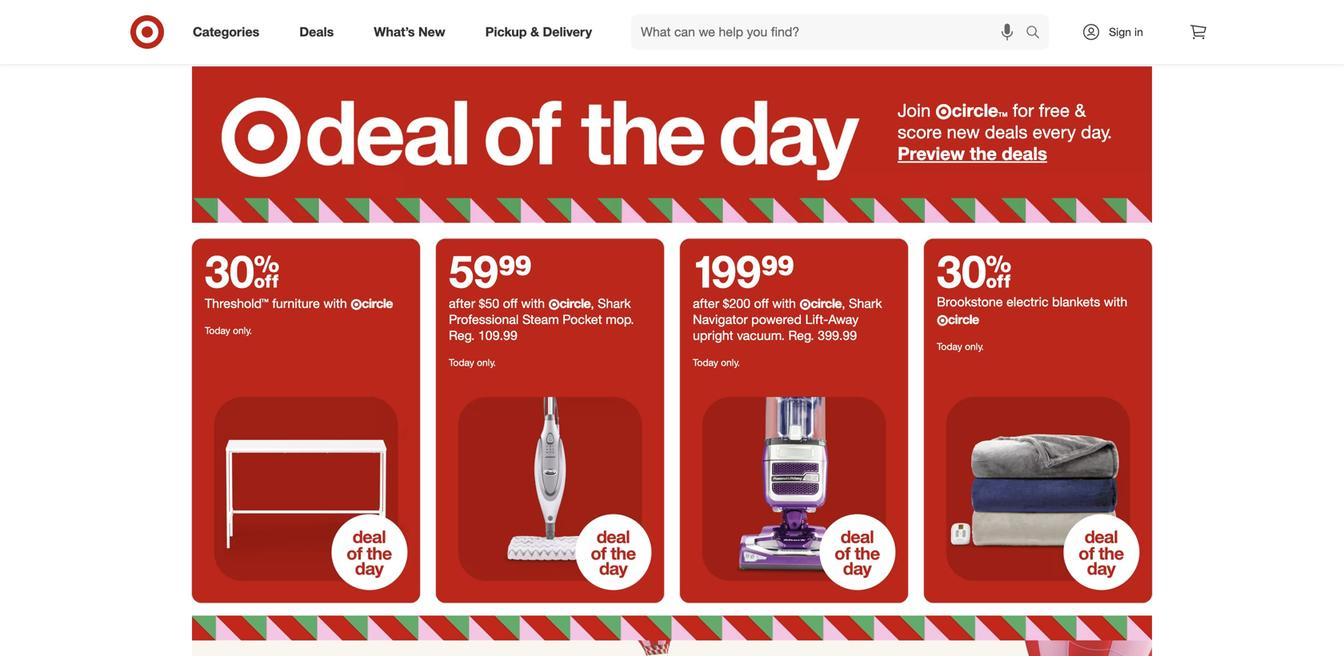Task type: vqa. For each thing, say whether or not it's contained in the screenshot.
"style" in the Lounge in sophisticated style with a tufted accent chair. Explore tufted chairs in a variety of designs to match your decor style.
no



Task type: locate. For each thing, give the bounding box(es) containing it.
What can we help you find? suggestions appear below search field
[[632, 14, 1030, 50]]

threshold ™ furniture with
[[205, 296, 351, 311]]

0 horizontal spatial 99
[[499, 244, 532, 298]]

1 horizontal spatial after
[[693, 296, 720, 311]]

0 horizontal spatial shark
[[598, 296, 631, 311]]

deals right the
[[1002, 142, 1048, 164]]

1 horizontal spatial &
[[1075, 99, 1086, 121]]

with right furniture
[[324, 296, 347, 311]]

&
[[531, 24, 539, 40], [1075, 99, 1086, 121]]

2 , from the left
[[842, 296, 846, 311]]

target deal of the day image for threshold
[[192, 375, 420, 603]]

1 vertical spatial &
[[1075, 99, 1086, 121]]

, inside , shark navigator powered lift-away upright vacuum. reg. 399.99
[[842, 296, 846, 311]]

0 horizontal spatial 30
[[205, 244, 280, 298]]

0 horizontal spatial reg.
[[449, 328, 475, 343]]

only. down upright
[[721, 356, 740, 368]]

30 for 30
[[205, 244, 280, 298]]

1 , from the left
[[591, 296, 594, 311]]

in
[[1135, 25, 1144, 39]]

1 reg. from the left
[[449, 328, 475, 343]]

off for 59
[[503, 296, 518, 311]]

1 horizontal spatial shark
[[849, 296, 882, 311]]

join ◎ circle tm
[[898, 99, 1008, 121]]

only. for after $200 off with
[[721, 356, 740, 368]]

, shark professional steam pocket mop. reg. 109.99
[[449, 296, 635, 343]]

today down professional at the left top of the page
[[449, 356, 474, 368]]

with for threshold ™ furniture with
[[324, 296, 347, 311]]

today only. down brookstone
[[937, 340, 984, 352]]

today only. down upright
[[693, 356, 740, 368]]

1 horizontal spatial ,
[[842, 296, 846, 311]]

99 up steam
[[499, 244, 532, 298]]

, up 'pocket'
[[591, 296, 594, 311]]

with up steam
[[521, 296, 545, 311]]

0 horizontal spatial off
[[503, 296, 518, 311]]

1 shark from the left
[[598, 296, 631, 311]]

after for 59
[[449, 296, 475, 311]]

join
[[898, 99, 931, 121]]

1 horizontal spatial off
[[754, 296, 769, 311]]

after up navigator
[[693, 296, 720, 311]]

& inside for free & score new deals every day. preview the deals
[[1075, 99, 1086, 121]]

1 horizontal spatial 99
[[761, 244, 795, 298]]

99 up powered
[[761, 244, 795, 298]]

deals down tm
[[985, 121, 1028, 143]]

with up powered
[[773, 296, 796, 311]]

categories link
[[179, 14, 280, 50]]

only. down brookstone
[[965, 340, 984, 352]]

1 30 from the left
[[205, 244, 280, 298]]

today
[[205, 324, 230, 336], [937, 340, 963, 352], [449, 356, 474, 368], [693, 356, 719, 368]]

, shark navigator powered lift-away upright vacuum. reg. 399.99
[[693, 296, 882, 343]]

off right $50
[[503, 296, 518, 311]]

sign in
[[1109, 25, 1144, 39]]

off
[[503, 296, 518, 311], [754, 296, 769, 311]]

today down upright
[[693, 356, 719, 368]]

, inside , shark professional steam pocket mop. reg. 109.99
[[591, 296, 594, 311]]

away
[[829, 312, 859, 327]]

2 shark from the left
[[849, 296, 882, 311]]

categories
[[193, 24, 260, 40]]

shark
[[598, 296, 631, 311], [849, 296, 882, 311]]

advertisement region
[[192, 0, 1153, 49]]

shark up away
[[849, 296, 882, 311]]

2 30 from the left
[[937, 244, 1012, 298]]

59 99
[[449, 244, 532, 298]]

shark for 59 99
[[598, 296, 631, 311]]

shark inside , shark professional steam pocket mop. reg. 109.99
[[598, 296, 631, 311]]

reg. down professional at the left top of the page
[[449, 328, 475, 343]]

1 off from the left
[[503, 296, 518, 311]]

after
[[449, 296, 475, 311], [693, 296, 720, 311]]

upright
[[693, 328, 734, 343]]

search button
[[1019, 14, 1057, 53]]

day.
[[1081, 121, 1113, 143]]

with right blankets
[[1104, 294, 1128, 310]]

0 horizontal spatial after
[[449, 296, 475, 311]]

$200
[[723, 296, 751, 311]]

today only. down 109.99
[[449, 356, 496, 368]]

1 after from the left
[[449, 296, 475, 311]]

only. down threshold on the top of the page
[[233, 324, 252, 336]]

deals
[[300, 24, 334, 40]]

target deal of the day image
[[192, 66, 1153, 223], [192, 375, 420, 603], [436, 375, 664, 603], [680, 375, 908, 603], [924, 375, 1153, 603]]

for free & score new deals every day. preview the deals
[[898, 99, 1113, 164]]

30
[[205, 244, 280, 298], [937, 244, 1012, 298]]

pickup
[[486, 24, 527, 40]]

today down threshold on the top of the page
[[205, 324, 230, 336]]

2 after from the left
[[693, 296, 720, 311]]

new
[[419, 24, 446, 40]]

0 horizontal spatial &
[[531, 24, 539, 40]]

30 inside 30 brookstone electric blankets with circle
[[937, 244, 1012, 298]]

threshold
[[205, 296, 262, 311]]

2 reg. from the left
[[789, 328, 815, 343]]

only. for after $50 off with
[[477, 356, 496, 368]]

pickup & delivery
[[486, 24, 592, 40]]

199
[[693, 244, 761, 298]]

navigator
[[693, 312, 748, 327]]

with
[[1104, 294, 1128, 310], [324, 296, 347, 311], [521, 296, 545, 311], [773, 296, 796, 311]]

1 horizontal spatial reg.
[[789, 328, 815, 343]]

shark up the mop.
[[598, 296, 631, 311]]

& right pickup
[[531, 24, 539, 40]]

today only.
[[205, 324, 252, 336], [937, 340, 984, 352], [449, 356, 496, 368], [693, 356, 740, 368]]

only.
[[233, 324, 252, 336], [965, 340, 984, 352], [477, 356, 496, 368], [721, 356, 740, 368]]

shark inside , shark navigator powered lift-away upright vacuum. reg. 399.99
[[849, 296, 882, 311]]

tm
[[999, 111, 1008, 118]]

reg. down lift- at right top
[[789, 328, 815, 343]]

today only. down threshold on the top of the page
[[205, 324, 252, 336]]

& right "free"
[[1075, 99, 1086, 121]]

deals
[[985, 121, 1028, 143], [1002, 142, 1048, 164]]

electric
[[1007, 294, 1049, 310]]

109.99
[[478, 328, 518, 343]]

2 99 from the left
[[761, 244, 795, 298]]

circle
[[952, 99, 999, 121], [362, 296, 393, 311], [560, 296, 591, 311], [811, 296, 842, 311], [948, 312, 979, 327]]

today down brookstone
[[937, 340, 963, 352]]

2 off from the left
[[754, 296, 769, 311]]

1 horizontal spatial 30
[[937, 244, 1012, 298]]

1 99 from the left
[[499, 244, 532, 298]]

99 for 59
[[499, 244, 532, 298]]

0 horizontal spatial ,
[[591, 296, 594, 311]]

30 for 30 brookstone electric blankets with circle
[[937, 244, 1012, 298]]

the
[[970, 142, 997, 164]]

99 for 199
[[761, 244, 795, 298]]

, for 59 99
[[591, 296, 594, 311]]

399.99
[[818, 328, 857, 343]]

new
[[947, 121, 980, 143]]

99
[[499, 244, 532, 298], [761, 244, 795, 298]]

after up professional at the left top of the page
[[449, 296, 475, 311]]

reg.
[[449, 328, 475, 343], [789, 328, 815, 343]]

off up powered
[[754, 296, 769, 311]]

,
[[591, 296, 594, 311], [842, 296, 846, 311]]

only. down 109.99
[[477, 356, 496, 368]]

delivery
[[543, 24, 592, 40]]

, up away
[[842, 296, 846, 311]]



Task type: describe. For each thing, give the bounding box(es) containing it.
what's
[[374, 24, 415, 40]]

blankets
[[1053, 294, 1101, 310]]

circle inside 30 brookstone electric blankets with circle
[[948, 312, 979, 327]]

reg. inside , shark navigator powered lift-away upright vacuum. reg. 399.99
[[789, 328, 815, 343]]

only. for brookstone electric blankets with
[[965, 340, 984, 352]]

today for after $200 off with
[[693, 356, 719, 368]]

professional
[[449, 312, 519, 327]]

circle for threshold
[[362, 296, 393, 311]]

only. for threshold
[[233, 324, 252, 336]]

what's new
[[374, 24, 446, 40]]

circle for after $50 off with
[[560, 296, 591, 311]]

vacuum.
[[737, 328, 785, 343]]

today only. for after $200 off with
[[693, 356, 740, 368]]

today for brookstone electric blankets with
[[937, 340, 963, 352]]

sign in link
[[1069, 14, 1169, 50]]

lift-
[[806, 312, 829, 327]]

mop.
[[606, 312, 635, 327]]

off for 199
[[754, 296, 769, 311]]

pocket
[[563, 312, 602, 327]]

with inside 30 brookstone electric blankets with circle
[[1104, 294, 1128, 310]]

today for after $50 off with
[[449, 356, 474, 368]]

furniture
[[272, 296, 320, 311]]

pickup & delivery link
[[472, 14, 612, 50]]

steam
[[523, 312, 559, 327]]

free
[[1039, 99, 1070, 121]]

after $200 off with
[[693, 296, 800, 311]]

after $50 off with
[[449, 296, 549, 311]]

sign
[[1109, 25, 1132, 39]]

target deal of the day image for after $50 off with
[[436, 375, 664, 603]]

0 vertical spatial &
[[531, 24, 539, 40]]

every
[[1033, 121, 1077, 143]]

shark for 199 99
[[849, 296, 882, 311]]

$50
[[479, 296, 500, 311]]

brookstone
[[937, 294, 1003, 310]]

with for after $50 off with
[[521, 296, 545, 311]]

today for threshold
[[205, 324, 230, 336]]

after for 199
[[693, 296, 720, 311]]

target deal of the day image for after $200 off with
[[680, 375, 908, 603]]

target deal of the day image for brookstone electric blankets with
[[924, 375, 1153, 603]]

circle for after $200 off with
[[811, 296, 842, 311]]

what's new link
[[360, 14, 466, 50]]

with for after $200 off with
[[773, 296, 796, 311]]

today only. for brookstone electric blankets with
[[937, 340, 984, 352]]

199 99
[[693, 244, 795, 298]]

preview
[[898, 142, 965, 164]]

™
[[262, 296, 269, 311]]

30 brookstone electric blankets with circle
[[937, 244, 1128, 327]]

deals link
[[286, 14, 354, 50]]

powered
[[752, 312, 802, 327]]

, for 199 99
[[842, 296, 846, 311]]

score
[[898, 121, 942, 143]]

today only. for after $50 off with
[[449, 356, 496, 368]]

◎
[[936, 103, 952, 120]]

for
[[1013, 99, 1034, 121]]

search
[[1019, 26, 1057, 41]]

reg. inside , shark professional steam pocket mop. reg. 109.99
[[449, 328, 475, 343]]

59
[[449, 244, 499, 298]]

today only. for threshold
[[205, 324, 252, 336]]



